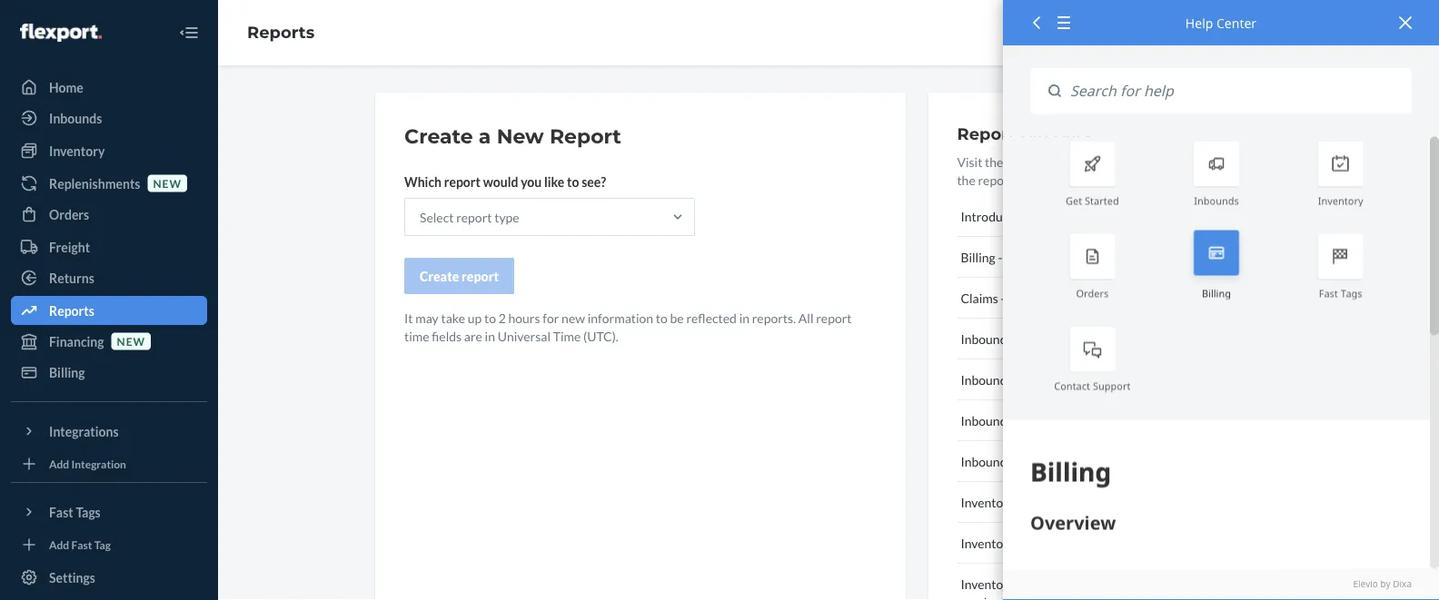 Task type: vqa. For each thing, say whether or not it's contained in the screenshot.
Inbounds
yes



Task type: describe. For each thing, give the bounding box(es) containing it.
2 vertical spatial fast
[[71, 539, 92, 552]]

and for inventory - lot tracking and fefo (single product)
[[1093, 577, 1114, 592]]

up
[[468, 310, 482, 326]]

introduction to reporting button
[[958, 196, 1254, 237]]

help center
[[1186, 14, 1257, 31]]

1 horizontal spatial reports link
[[247, 22, 315, 42]]

fast tags button
[[11, 498, 207, 527]]

be
[[670, 310, 684, 326]]

tags inside dropdown button
[[76, 505, 101, 520]]

claims - claims submitted button
[[958, 278, 1254, 319]]

details.
[[1083, 172, 1123, 188]]

type
[[495, 210, 520, 225]]

like
[[544, 174, 565, 190]]

0 vertical spatial help
[[1186, 14, 1214, 31]]

credits
[[1005, 250, 1047, 265]]

add for add integration
[[49, 458, 69, 471]]

products)
[[1170, 536, 1224, 551]]

inventory inside inventory - lot tracking and fefo (single product)
[[961, 577, 1016, 592]]

get
[[1147, 154, 1165, 170]]

integrations button
[[11, 417, 207, 446]]

started
[[1085, 194, 1120, 207]]

fields
[[432, 329, 462, 344]]

take
[[441, 310, 465, 326]]

new for replenishments
[[153, 177, 182, 190]]

2 claims from the left
[[1008, 290, 1046, 306]]

- for inbounds - monthly reconciliation
[[1016, 372, 1020, 388]]

help inside visit these help center articles to get a description of the report and column details.
[[1019, 154, 1045, 170]]

product)
[[961, 595, 1009, 601]]

inventory - lot tracking and fefo (all products) button
[[958, 524, 1254, 564]]

0 vertical spatial fast tags
[[1320, 287, 1363, 300]]

elevio by dixa
[[1354, 579, 1413, 591]]

inbounds - packages button
[[958, 401, 1254, 442]]

for
[[543, 310, 559, 326]]

to inside button
[[1034, 209, 1046, 224]]

- for claims - claims submitted
[[1001, 290, 1006, 306]]

claims - claims submitted
[[961, 290, 1106, 306]]

see?
[[582, 174, 606, 190]]

billing link
[[11, 358, 207, 387]]

orders inside 'link'
[[49, 207, 89, 222]]

0 horizontal spatial reports link
[[11, 296, 207, 325]]

billing - credits report
[[961, 250, 1088, 265]]

the
[[958, 172, 976, 188]]

visit these help center articles to get a description of the report and column details.
[[958, 154, 1253, 188]]

universal
[[498, 329, 551, 344]]

to left 2
[[484, 310, 496, 326]]

to right the like
[[567, 174, 579, 190]]

(single
[[1151, 577, 1187, 592]]

center inside visit these help center articles to get a description of the report and column details.
[[1048, 154, 1087, 170]]

introduction
[[961, 209, 1031, 224]]

inbounds for inbounds - monthly reconciliation
[[961, 372, 1013, 388]]

returns link
[[11, 264, 207, 293]]

returns
[[49, 270, 94, 286]]

tag
[[94, 539, 111, 552]]

inbounds for inbounds - packages
[[961, 413, 1013, 429]]

which
[[405, 174, 442, 190]]

billing - credits report button
[[958, 237, 1254, 278]]

add fast tag
[[49, 539, 111, 552]]

add fast tag link
[[11, 534, 207, 556]]

support
[[1093, 380, 1131, 393]]

1 claims from the left
[[961, 290, 999, 306]]

select
[[420, 210, 454, 225]]

monthly
[[1022, 372, 1070, 388]]

- for inventory - lot tracking and fefo (single product)
[[1018, 577, 1022, 592]]

elevio
[[1354, 579, 1379, 591]]

1 horizontal spatial in
[[740, 310, 750, 326]]

reconciliation inside button
[[1100, 454, 1179, 470]]

inventory - lot tracking and fefo (all products)
[[961, 536, 1224, 551]]

inventory - levels today
[[961, 495, 1095, 510]]

all
[[799, 310, 814, 326]]

fefo for (single
[[1117, 577, 1148, 592]]

create a new report
[[405, 124, 622, 149]]

inventory - lot tracking and fefo (single product) button
[[958, 564, 1254, 601]]

settings
[[49, 570, 95, 586]]

inbounds down description at right
[[1195, 194, 1240, 207]]

submitted
[[1048, 290, 1106, 306]]

glossary
[[1021, 124, 1094, 144]]

reflected
[[687, 310, 737, 326]]

- for inbounds - shipping plan reconciliation
[[1016, 454, 1020, 470]]

inbounds - inventory reconciliation
[[961, 331, 1159, 347]]

inventory - levels today button
[[958, 483, 1254, 524]]

column
[[1040, 172, 1081, 188]]

fast inside dropdown button
[[49, 505, 73, 520]]

new inside it may take up to 2 hours for new information to be reflected in reports. all report time fields are in universal time (utc).
[[562, 310, 585, 326]]

report for billing - credits report
[[1049, 250, 1088, 265]]

reconciliation for inbounds - monthly reconciliation
[[1072, 372, 1152, 388]]

inbounds - inventory reconciliation button
[[958, 319, 1254, 360]]

freight
[[49, 240, 90, 255]]

you
[[521, 174, 542, 190]]

reports.
[[752, 310, 796, 326]]

description
[[1176, 154, 1239, 170]]

add for add fast tag
[[49, 539, 69, 552]]

inbounds - shipping plan reconciliation button
[[958, 442, 1254, 483]]

and inside visit these help center articles to get a description of the report and column details.
[[1017, 172, 1037, 188]]

tracking for (single
[[1045, 577, 1091, 592]]

may
[[416, 310, 439, 326]]

inbounds - packages
[[961, 413, 1074, 429]]

close navigation image
[[178, 22, 200, 44]]

2
[[499, 310, 506, 326]]

inbounds down home
[[49, 110, 102, 126]]

inventory inside 'button'
[[1022, 331, 1077, 347]]

today
[[1062, 495, 1095, 510]]

introduction to reporting
[[961, 209, 1104, 224]]

it
[[405, 310, 413, 326]]

and for inventory - lot tracking and fefo (all products)
[[1093, 536, 1114, 551]]



Task type: locate. For each thing, give the bounding box(es) containing it.
which report would you like to see?
[[405, 174, 606, 190]]

create report button
[[405, 258, 515, 295]]

1 horizontal spatial tags
[[1341, 287, 1363, 300]]

add integration link
[[11, 454, 207, 475]]

new
[[153, 177, 182, 190], [562, 310, 585, 326], [117, 335, 146, 348]]

0 vertical spatial and
[[1017, 172, 1037, 188]]

inventory - lot tracking and fefo (single product)
[[961, 577, 1187, 601]]

time
[[553, 329, 581, 344]]

inbounds for inbounds - shipping plan reconciliation
[[961, 454, 1013, 470]]

0 horizontal spatial claims
[[961, 290, 999, 306]]

reports inside 'link'
[[49, 303, 94, 319]]

inbounds - monthly reconciliation
[[961, 372, 1152, 388]]

fefo
[[1117, 536, 1148, 551], [1117, 577, 1148, 592]]

reconciliation
[[1079, 331, 1159, 347], [1072, 372, 1152, 388], [1100, 454, 1179, 470]]

report inside visit these help center articles to get a description of the report and column details.
[[978, 172, 1014, 188]]

select report type
[[420, 210, 520, 225]]

inbounds inside 'button'
[[961, 372, 1013, 388]]

integrations
[[49, 424, 119, 440]]

a
[[479, 124, 491, 149], [1167, 154, 1174, 170]]

reconciliation down inbounds - packages button
[[1100, 454, 1179, 470]]

get
[[1066, 194, 1083, 207]]

1 fefo from the top
[[1117, 536, 1148, 551]]

1 vertical spatial reconciliation
[[1072, 372, 1152, 388]]

1 vertical spatial fefo
[[1117, 577, 1148, 592]]

report down 'reporting'
[[1049, 250, 1088, 265]]

0 horizontal spatial reports
[[49, 303, 94, 319]]

2 vertical spatial new
[[117, 335, 146, 348]]

2 fefo from the top
[[1117, 577, 1148, 592]]

fefo left (all
[[1117, 536, 1148, 551]]

to left get
[[1133, 154, 1144, 170]]

fefo left (single
[[1117, 577, 1148, 592]]

inbounds up inbounds - packages
[[961, 372, 1013, 388]]

2 vertical spatial billing
[[49, 365, 85, 380]]

create for create report
[[420, 269, 459, 284]]

1 vertical spatial create
[[420, 269, 459, 284]]

(all
[[1151, 536, 1168, 551]]

inventory
[[49, 143, 105, 159], [1319, 194, 1364, 207], [1022, 331, 1077, 347], [961, 495, 1016, 510], [961, 536, 1016, 551], [961, 577, 1016, 592]]

report up select report type
[[444, 174, 481, 190]]

reports
[[247, 22, 315, 42], [49, 303, 94, 319]]

0 horizontal spatial center
[[1048, 154, 1087, 170]]

in
[[740, 310, 750, 326], [485, 329, 495, 344]]

1 vertical spatial fast
[[49, 505, 73, 520]]

reporting
[[1048, 209, 1104, 224]]

fast
[[1320, 287, 1339, 300], [49, 505, 73, 520], [71, 539, 92, 552]]

fefo for (all
[[1117, 536, 1148, 551]]

inbounds for inbounds - inventory reconciliation
[[961, 331, 1013, 347]]

1 vertical spatial a
[[1167, 154, 1174, 170]]

- for inventory - lot tracking and fefo (all products)
[[1018, 536, 1022, 551]]

2 vertical spatial reconciliation
[[1100, 454, 1179, 470]]

are
[[464, 329, 483, 344]]

get started
[[1066, 194, 1120, 207]]

- inside inventory - lot tracking and fefo (single product)
[[1018, 577, 1022, 592]]

0 horizontal spatial help
[[1019, 154, 1045, 170]]

1 vertical spatial tracking
[[1045, 577, 1091, 592]]

plan
[[1073, 454, 1097, 470]]

new up time
[[562, 310, 585, 326]]

visit
[[958, 154, 983, 170]]

replenishments
[[49, 176, 140, 191]]

1 vertical spatial help
[[1019, 154, 1045, 170]]

by
[[1381, 579, 1391, 591]]

report for which report would you like to see?
[[444, 174, 481, 190]]

a right get
[[1167, 154, 1174, 170]]

to
[[1133, 154, 1144, 170], [567, 174, 579, 190], [1034, 209, 1046, 224], [484, 310, 496, 326], [656, 310, 668, 326]]

to inside visit these help center articles to get a description of the report and column details.
[[1133, 154, 1144, 170]]

lot inside inventory - lot tracking and fefo (single product)
[[1025, 577, 1043, 592]]

report down "these"
[[978, 172, 1014, 188]]

shipping
[[1022, 454, 1070, 470]]

1 vertical spatial reports
[[49, 303, 94, 319]]

report for select report type
[[456, 210, 492, 225]]

- for inbounds - packages
[[1016, 413, 1020, 429]]

1 horizontal spatial a
[[1167, 154, 1174, 170]]

contact support
[[1055, 380, 1131, 393]]

inventory link
[[11, 136, 207, 165]]

contact
[[1055, 380, 1091, 393]]

1 vertical spatial reports link
[[11, 296, 207, 325]]

in left reports.
[[740, 310, 750, 326]]

reconciliation inside 'button'
[[1072, 372, 1152, 388]]

1 horizontal spatial orders
[[1077, 287, 1109, 300]]

1 lot from the top
[[1025, 536, 1043, 551]]

lot down inventory - lot tracking and fefo (all products)
[[1025, 577, 1043, 592]]

2 horizontal spatial new
[[562, 310, 585, 326]]

- inside inventory - lot tracking and fefo (all products) button
[[1018, 536, 1022, 551]]

integration
[[71, 458, 126, 471]]

reconciliation inside 'button'
[[1079, 331, 1159, 347]]

center up search search box
[[1217, 14, 1257, 31]]

reconciliation for inbounds - inventory reconciliation
[[1079, 331, 1159, 347]]

0 vertical spatial tags
[[1341, 287, 1363, 300]]

inbounds - shipping plan reconciliation
[[961, 454, 1179, 470]]

articles
[[1089, 154, 1130, 170]]

a inside visit these help center articles to get a description of the report and column details.
[[1167, 154, 1174, 170]]

help down the report glossary
[[1019, 154, 1045, 170]]

1 horizontal spatial fast tags
[[1320, 287, 1363, 300]]

1 vertical spatial and
[[1093, 536, 1114, 551]]

1 vertical spatial tags
[[76, 505, 101, 520]]

new up orders 'link'
[[153, 177, 182, 190]]

1 add from the top
[[49, 458, 69, 471]]

report up "these"
[[958, 124, 1016, 144]]

new
[[497, 124, 544, 149]]

0 vertical spatial fast
[[1320, 287, 1339, 300]]

packages
[[1022, 413, 1074, 429]]

time
[[405, 329, 430, 344]]

report inside it may take up to 2 hours for new information to be reflected in reports. all report time fields are in universal time (utc).
[[816, 310, 852, 326]]

tracking
[[1045, 536, 1091, 551], [1045, 577, 1091, 592]]

- for billing - credits report
[[998, 250, 1003, 265]]

home
[[49, 80, 83, 95]]

tracking down today
[[1045, 536, 1091, 551]]

0 vertical spatial tracking
[[1045, 536, 1091, 551]]

report right all
[[816, 310, 852, 326]]

tracking inside inventory - lot tracking and fefo (single product)
[[1045, 577, 1091, 592]]

- inside the inventory - levels today button
[[1018, 495, 1022, 510]]

1 vertical spatial orders
[[1077, 287, 1109, 300]]

1 horizontal spatial report
[[958, 124, 1016, 144]]

tags
[[1341, 287, 1363, 300], [76, 505, 101, 520]]

elevio by dixa link
[[1031, 579, 1413, 592]]

inbounds inside 'button'
[[961, 331, 1013, 347]]

levels
[[1025, 495, 1059, 510]]

- for inventory - levels today
[[1018, 495, 1022, 510]]

0 vertical spatial fefo
[[1117, 536, 1148, 551]]

(utc).
[[584, 329, 619, 344]]

and
[[1017, 172, 1037, 188], [1093, 536, 1114, 551], [1093, 577, 1114, 592]]

0 vertical spatial add
[[49, 458, 69, 471]]

report
[[978, 172, 1014, 188], [444, 174, 481, 190], [456, 210, 492, 225], [462, 269, 499, 284], [816, 310, 852, 326]]

0 vertical spatial reports
[[247, 22, 315, 42]]

tracking down inventory - lot tracking and fefo (all products)
[[1045, 577, 1091, 592]]

create inside button
[[420, 269, 459, 284]]

flexport logo image
[[20, 24, 102, 42]]

0 horizontal spatial report
[[550, 124, 622, 149]]

billing inside button
[[961, 250, 996, 265]]

0 vertical spatial in
[[740, 310, 750, 326]]

Search search field
[[1062, 68, 1413, 114]]

fefo inside inventory - lot tracking and fefo (all products) button
[[1117, 536, 1148, 551]]

report glossary
[[958, 124, 1094, 144]]

tracking for (all
[[1045, 536, 1091, 551]]

and down inventory - lot tracking and fefo (all products) button
[[1093, 577, 1114, 592]]

1 horizontal spatial new
[[153, 177, 182, 190]]

inbounds
[[49, 110, 102, 126], [1195, 194, 1240, 207], [961, 331, 1013, 347], [961, 372, 1013, 388], [961, 413, 1013, 429], [961, 454, 1013, 470]]

1 horizontal spatial center
[[1217, 14, 1257, 31]]

inbounds down 'claims - claims submitted'
[[961, 331, 1013, 347]]

1 horizontal spatial help
[[1186, 14, 1214, 31]]

- inside billing - credits report button
[[998, 250, 1003, 265]]

create report
[[420, 269, 499, 284]]

- inside inbounds - monthly reconciliation 'button'
[[1016, 372, 1020, 388]]

0 vertical spatial orders
[[49, 207, 89, 222]]

and left column
[[1017, 172, 1037, 188]]

report inside button
[[1049, 250, 1088, 265]]

new up billing link
[[117, 335, 146, 348]]

0 vertical spatial a
[[479, 124, 491, 149]]

lot for inventory - lot tracking and fefo (single product)
[[1025, 577, 1043, 592]]

2 vertical spatial and
[[1093, 577, 1114, 592]]

add integration
[[49, 458, 126, 471]]

- inside claims - claims submitted button
[[1001, 290, 1006, 306]]

0 vertical spatial new
[[153, 177, 182, 190]]

0 vertical spatial create
[[405, 124, 473, 149]]

dixa
[[1394, 579, 1413, 591]]

fast tags inside dropdown button
[[49, 505, 101, 520]]

0 horizontal spatial in
[[485, 329, 495, 344]]

inbounds link
[[11, 104, 207, 133]]

add up settings
[[49, 539, 69, 552]]

reconciliation down claims - claims submitted button
[[1079, 331, 1159, 347]]

-
[[998, 250, 1003, 265], [1001, 290, 1006, 306], [1016, 331, 1020, 347], [1016, 372, 1020, 388], [1016, 413, 1020, 429], [1016, 454, 1020, 470], [1018, 495, 1022, 510], [1018, 536, 1022, 551], [1018, 577, 1022, 592]]

of
[[1241, 154, 1253, 170]]

settings link
[[11, 564, 207, 593]]

1 vertical spatial add
[[49, 539, 69, 552]]

orders link
[[11, 200, 207, 229]]

report left type
[[456, 210, 492, 225]]

freight link
[[11, 233, 207, 262]]

- inside inbounds - packages button
[[1016, 413, 1020, 429]]

lot for inventory - lot tracking and fefo (all products)
[[1025, 536, 1043, 551]]

these
[[985, 154, 1016, 170]]

claims down "credits"
[[1008, 290, 1046, 306]]

inbounds - monthly reconciliation button
[[958, 360, 1254, 401]]

to left be at the bottom left of the page
[[656, 310, 668, 326]]

0 vertical spatial reports link
[[247, 22, 315, 42]]

new for financing
[[117, 335, 146, 348]]

0 vertical spatial center
[[1217, 14, 1257, 31]]

center up column
[[1048, 154, 1087, 170]]

0 vertical spatial billing
[[961, 250, 996, 265]]

1 horizontal spatial billing
[[961, 250, 996, 265]]

create up may
[[420, 269, 459, 284]]

report for create report
[[462, 269, 499, 284]]

0 vertical spatial reconciliation
[[1079, 331, 1159, 347]]

and inside inventory - lot tracking and fefo (single product)
[[1093, 577, 1114, 592]]

claims down the billing - credits report
[[961, 290, 999, 306]]

a left new
[[479, 124, 491, 149]]

and up inventory - lot tracking and fefo (single product) button
[[1093, 536, 1114, 551]]

2 add from the top
[[49, 539, 69, 552]]

1 horizontal spatial reports
[[247, 22, 315, 42]]

0 horizontal spatial billing
[[49, 365, 85, 380]]

create up which
[[405, 124, 473, 149]]

claims
[[961, 290, 999, 306], [1008, 290, 1046, 306]]

0 vertical spatial lot
[[1025, 536, 1043, 551]]

2 horizontal spatial report
[[1049, 250, 1088, 265]]

0 horizontal spatial tags
[[76, 505, 101, 520]]

create for create a new report
[[405, 124, 473, 149]]

1 vertical spatial fast tags
[[49, 505, 101, 520]]

add left integration on the left of the page
[[49, 458, 69, 471]]

lot down inventory - levels today
[[1025, 536, 1043, 551]]

1 vertical spatial new
[[562, 310, 585, 326]]

report for create a new report
[[550, 124, 622, 149]]

reconciliation down inbounds - inventory reconciliation 'button'
[[1072, 372, 1152, 388]]

- for inbounds - inventory reconciliation
[[1016, 331, 1020, 347]]

orders down billing - credits report button
[[1077, 287, 1109, 300]]

information
[[588, 310, 654, 326]]

to left 'reporting'
[[1034, 209, 1046, 224]]

2 lot from the top
[[1025, 577, 1043, 592]]

1 vertical spatial billing
[[1203, 287, 1232, 300]]

0 horizontal spatial fast tags
[[49, 505, 101, 520]]

2 horizontal spatial billing
[[1203, 287, 1232, 300]]

report up see? on the left
[[550, 124, 622, 149]]

help up search search box
[[1186, 14, 1214, 31]]

1 vertical spatial center
[[1048, 154, 1087, 170]]

0 horizontal spatial new
[[117, 335, 146, 348]]

0 horizontal spatial orders
[[49, 207, 89, 222]]

financing
[[49, 334, 104, 350]]

inbounds left packages
[[961, 413, 1013, 429]]

0 horizontal spatial a
[[479, 124, 491, 149]]

1 tracking from the top
[[1045, 536, 1091, 551]]

hours
[[509, 310, 540, 326]]

home link
[[11, 73, 207, 102]]

report inside button
[[462, 269, 499, 284]]

1 vertical spatial in
[[485, 329, 495, 344]]

orders up freight
[[49, 207, 89, 222]]

billing
[[961, 250, 996, 265], [1203, 287, 1232, 300], [49, 365, 85, 380]]

1 vertical spatial lot
[[1025, 577, 1043, 592]]

- inside inbounds - inventory reconciliation 'button'
[[1016, 331, 1020, 347]]

1 horizontal spatial claims
[[1008, 290, 1046, 306]]

inbounds down inbounds - packages
[[961, 454, 1013, 470]]

in right are on the left of the page
[[485, 329, 495, 344]]

report up up
[[462, 269, 499, 284]]

orders
[[49, 207, 89, 222], [1077, 287, 1109, 300]]

would
[[483, 174, 519, 190]]

- inside inbounds - shipping plan reconciliation button
[[1016, 454, 1020, 470]]

fefo inside inventory - lot tracking and fefo (single product)
[[1117, 577, 1148, 592]]

2 tracking from the top
[[1045, 577, 1091, 592]]



